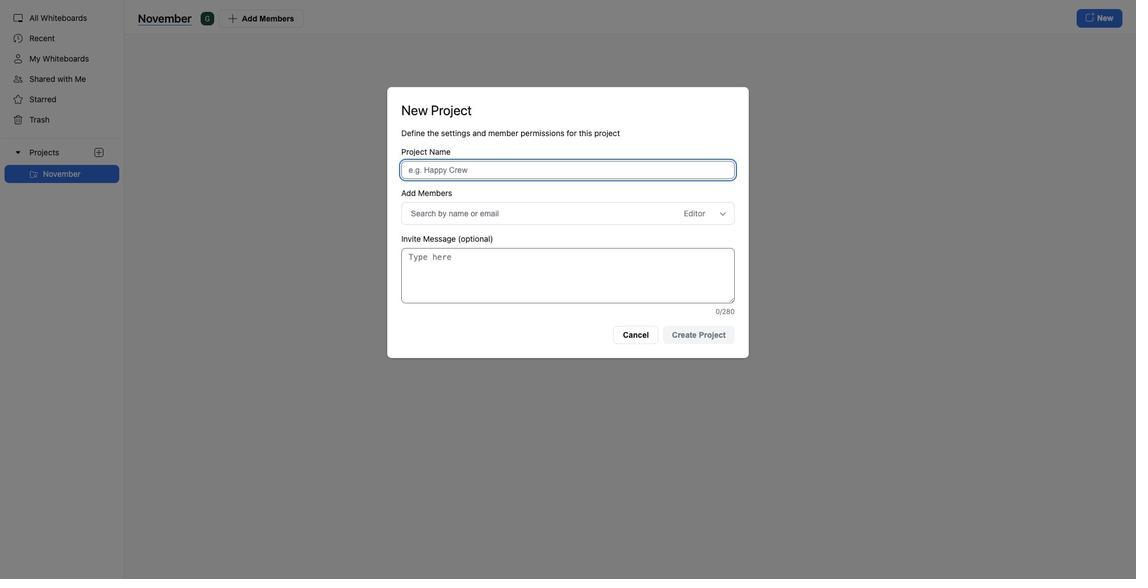 Task type: describe. For each thing, give the bounding box(es) containing it.
add members inside button
[[242, 14, 294, 23]]

new for new project
[[401, 102, 428, 118]]

0 vertical spatial november
[[138, 12, 192, 25]]

create project
[[672, 331, 726, 340]]

create project button
[[663, 326, 735, 344]]

editor button
[[684, 205, 718, 222]]

me
[[75, 74, 86, 84]]

show options image
[[719, 210, 728, 219]]

whiteboards for all whiteboards
[[41, 13, 87, 23]]

project for new project
[[431, 102, 472, 118]]

add members button
[[219, 9, 304, 27]]

new project dialog
[[387, 87, 749, 358]]

the
[[427, 128, 439, 138]]

project name
[[401, 147, 451, 156]]

my whiteboards menu item
[[5, 50, 119, 68]]

invite message (optional)
[[401, 234, 493, 244]]

members inside new project "dialog"
[[418, 188, 452, 198]]

and
[[473, 128, 486, 138]]

define
[[401, 128, 425, 138]]

Invite Message (optional) text field
[[401, 248, 735, 303]]

trash
[[29, 115, 50, 124]]

my
[[29, 54, 40, 63]]

0/280
[[716, 307, 735, 316]]

permissions
[[521, 128, 565, 138]]

editor
[[684, 208, 706, 218]]

all whiteboards
[[29, 13, 87, 23]]

all
[[29, 13, 38, 23]]

add inside new project "dialog"
[[401, 188, 416, 198]]

members inside button
[[260, 14, 294, 23]]

name
[[429, 147, 451, 156]]

menu bar containing all whiteboards
[[0, 0, 124, 579]]

projects
[[29, 148, 59, 157]]

shared
[[29, 74, 55, 84]]

new project
[[401, 102, 472, 118]]

with
[[57, 74, 73, 84]]

whiteboards for my whiteboards
[[43, 54, 89, 63]]



Task type: vqa. For each thing, say whether or not it's contained in the screenshot.
Video On icon
no



Task type: locate. For each thing, give the bounding box(es) containing it.
1 vertical spatial november
[[43, 169, 81, 179]]

new
[[401, 102, 428, 118], [605, 155, 621, 164]]

new down project
[[605, 155, 621, 164]]

new inside "dialog"
[[401, 102, 428, 118]]

recent menu item
[[5, 29, 119, 47]]

this
[[579, 128, 592, 138]]

whiteboards up the recent menu item
[[41, 13, 87, 23]]

1 horizontal spatial project
[[431, 102, 472, 118]]

new for new whiteboard
[[605, 155, 621, 164]]

project down 0/280
[[699, 331, 726, 340]]

1 vertical spatial members
[[418, 188, 452, 198]]

project down define
[[401, 147, 427, 156]]

create
[[672, 331, 697, 340]]

starred menu item
[[5, 90, 119, 109]]

member
[[488, 128, 519, 138]]

1 horizontal spatial new
[[605, 155, 621, 164]]

november inside november menu item
[[43, 169, 81, 179]]

menu bar
[[0, 0, 124, 579]]

shared with me
[[29, 74, 86, 84]]

new whiteboard
[[605, 155, 667, 164]]

1 vertical spatial project
[[401, 147, 427, 156]]

1 vertical spatial whiteboards
[[43, 54, 89, 63]]

invite
[[401, 234, 421, 244]]

november menu item
[[5, 165, 119, 183]]

menu item
[[0, 138, 124, 183]]

0 vertical spatial add members
[[242, 14, 294, 23]]

1 vertical spatial new
[[605, 155, 621, 164]]

e.g. Happy Crew text field
[[401, 161, 735, 179]]

define the settings and member permissions for this project
[[401, 128, 620, 138]]

menu item containing projects
[[0, 138, 124, 183]]

add members
[[242, 14, 294, 23], [401, 188, 452, 198]]

new inside button
[[605, 155, 621, 164]]

1 horizontal spatial november
[[138, 12, 192, 25]]

project
[[594, 128, 620, 138]]

project up settings in the left top of the page
[[431, 102, 472, 118]]

new whiteboard button
[[585, 151, 676, 169]]

0 horizontal spatial project
[[401, 147, 427, 156]]

add members inside new project "dialog"
[[401, 188, 452, 198]]

november
[[138, 12, 192, 25], [43, 169, 81, 179]]

trash menu item
[[5, 111, 119, 129]]

project
[[431, 102, 472, 118], [401, 147, 427, 156], [699, 331, 726, 340]]

0 horizontal spatial november
[[43, 169, 81, 179]]

2 vertical spatial project
[[699, 331, 726, 340]]

for
[[567, 128, 577, 138]]

cancel
[[623, 331, 649, 340]]

1 vertical spatial add members
[[401, 188, 452, 198]]

0 vertical spatial new
[[401, 102, 428, 118]]

0 horizontal spatial add
[[242, 14, 257, 23]]

0 horizontal spatial members
[[260, 14, 294, 23]]

1 horizontal spatial add
[[401, 188, 416, 198]]

cancel button
[[613, 326, 659, 344]]

members
[[260, 14, 294, 23], [418, 188, 452, 198]]

all whiteboards menu item
[[5, 9, 119, 27]]

starred
[[29, 94, 56, 104]]

1 horizontal spatial members
[[418, 188, 452, 198]]

add
[[242, 14, 257, 23], [401, 188, 416, 198]]

whiteboards up with
[[43, 54, 89, 63]]

0 vertical spatial members
[[260, 14, 294, 23]]

project inside "button"
[[699, 331, 726, 340]]

recent
[[29, 33, 55, 43]]

0 vertical spatial project
[[431, 102, 472, 118]]

1 vertical spatial add
[[401, 188, 416, 198]]

my whiteboards
[[29, 54, 89, 63]]

0 horizontal spatial add members
[[242, 14, 294, 23]]

0 horizontal spatial new
[[401, 102, 428, 118]]

new up define
[[401, 102, 428, 118]]

whiteboards
[[41, 13, 87, 23], [43, 54, 89, 63]]

message
[[423, 234, 456, 244]]

Search by name or email,Search by name or email text field
[[411, 205, 660, 222]]

november menu
[[0, 165, 124, 183]]

shared with me menu item
[[5, 70, 119, 88]]

november image
[[29, 170, 38, 179]]

settings
[[441, 128, 470, 138]]

2 horizontal spatial project
[[699, 331, 726, 340]]

(optional)
[[458, 234, 493, 244]]

0 vertical spatial whiteboards
[[41, 13, 87, 23]]

0 vertical spatial add
[[242, 14, 257, 23]]

add inside button
[[242, 14, 257, 23]]

1 horizontal spatial add members
[[401, 188, 452, 198]]

project for create project
[[699, 331, 726, 340]]

whiteboard
[[623, 155, 667, 164]]



